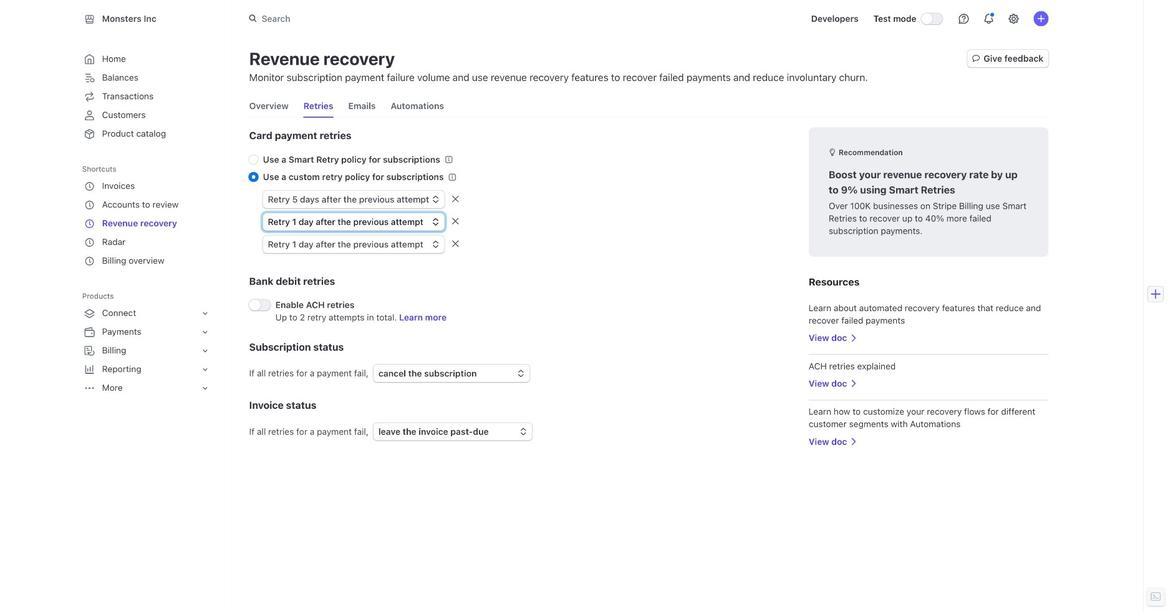 Task type: describe. For each thing, give the bounding box(es) containing it.
Test mode checkbox
[[922, 13, 943, 24]]

1 shortcuts element from the top
[[82, 161, 212, 271]]

core navigation links element
[[82, 50, 212, 144]]



Task type: locate. For each thing, give the bounding box(es) containing it.
Search text field
[[242, 7, 594, 30]]

None radio
[[249, 173, 258, 182]]

1 products element from the top
[[82, 288, 214, 398]]

2 products element from the top
[[82, 304, 214, 398]]

tab list
[[249, 95, 444, 117]]

products element
[[82, 288, 214, 398], [82, 304, 214, 398]]

None search field
[[242, 7, 594, 30]]

None checkbox
[[249, 300, 271, 311]]

2 shortcuts element from the top
[[82, 177, 212, 271]]

shortcuts element
[[82, 161, 212, 271], [82, 177, 212, 271]]

help image
[[959, 14, 969, 24]]

settings image
[[1009, 14, 1019, 24]]

None radio
[[249, 155, 258, 164]]



Task type: vqa. For each thing, say whether or not it's contained in the screenshot.
search field
yes



